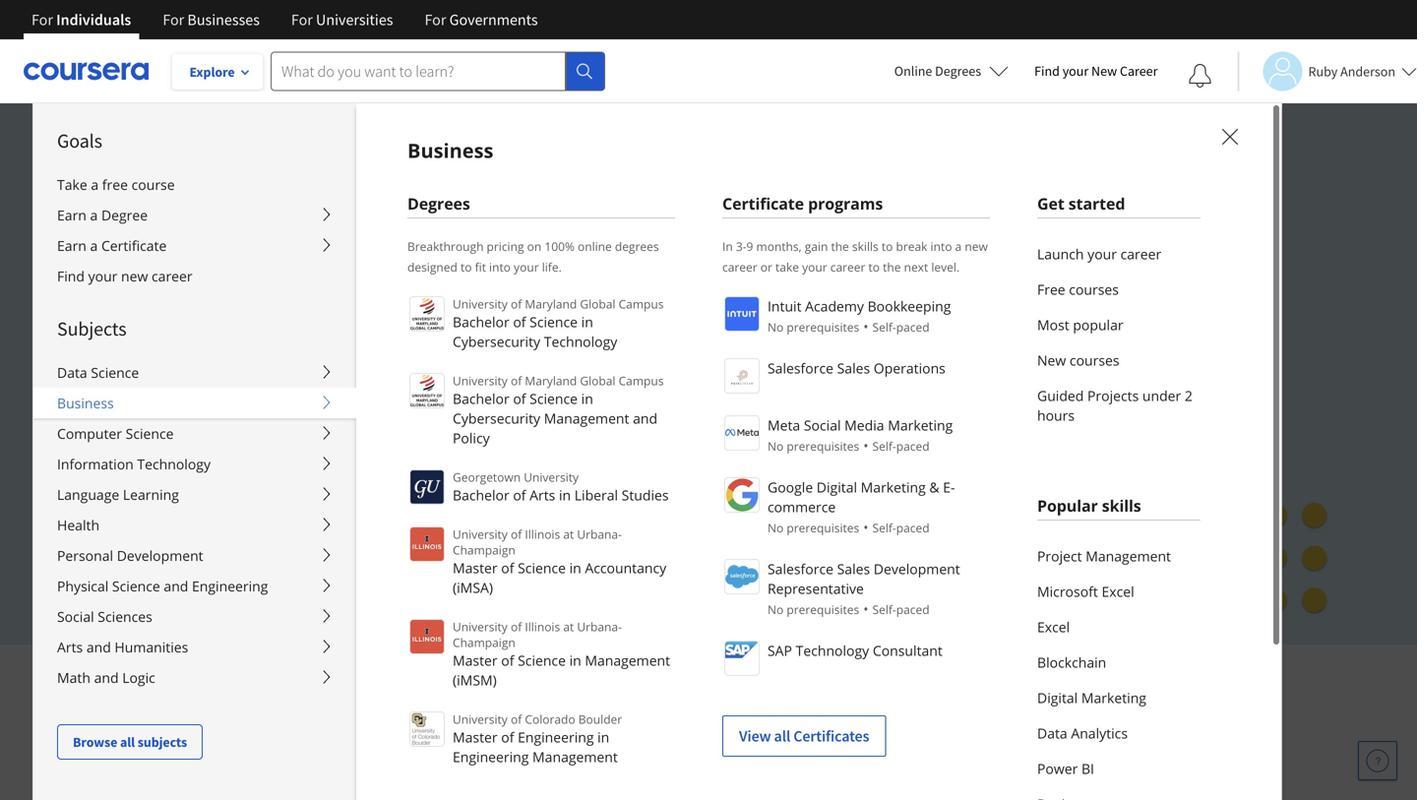 Task type: describe. For each thing, give the bounding box(es) containing it.
georgetown university logo image
[[410, 470, 445, 505]]

into for certificate programs
[[931, 238, 952, 254]]

personal development
[[57, 546, 203, 565]]

ruby
[[1309, 63, 1338, 80]]

university of illinois at urbana- champaign master of science in accountancy (imsa)
[[453, 526, 667, 597]]

in inside university of maryland global campus bachelor of science in cybersecurity technology
[[581, 313, 593, 331]]

no inside meta social media marketing no prerequisites • self-paced
[[768, 438, 784, 454]]

or $399 /year with 14-day money-back guarantee
[[138, 533, 470, 552]]

• inside intuit academy bookkeeping no prerequisites • self-paced
[[864, 317, 869, 336]]

in inside georgetown university bachelor of arts in liberal studies
[[559, 486, 571, 505]]

university of illinois at urbana-champaign image
[[152, 723, 306, 755]]

and up social sciences popup button
[[164, 577, 188, 596]]

cybersecurity for management
[[453, 409, 541, 428]]

in inside unlimited access to 7,000+ world-class courses, hands-on projects, and job-ready certificate programs—all included in your subscription
[[722, 311, 740, 341]]

help center image
[[1366, 749, 1390, 773]]

skills inside in 3-9 months, gain the skills to break into a new career or take your career to the next level.
[[852, 238, 879, 254]]

career inside explore menu element
[[152, 267, 193, 285]]

salesforce sales operations
[[768, 359, 946, 378]]

at for accountancy
[[563, 526, 574, 542]]

language
[[57, 485, 119, 504]]

back
[[362, 533, 395, 552]]

university for bachelor of science in cybersecurity management and policy
[[453, 373, 508, 389]]

1 vertical spatial skills
[[1102, 495, 1142, 516]]

management up microsoft excel "link"
[[1086, 547, 1171, 566]]

in 3-9 months, gain the skills to break into a new career or take your career to the next level.
[[723, 238, 988, 275]]

career inside list
[[1121, 245, 1162, 263]]

microsoft excel
[[1038, 582, 1135, 601]]

project management
[[1038, 547, 1171, 566]]

in
[[723, 238, 733, 254]]

governments
[[449, 10, 538, 30]]

career
[[1120, 62, 1158, 80]]

to left next
[[869, 259, 880, 275]]

paced inside intuit academy bookkeeping no prerequisites • self-paced
[[897, 319, 930, 335]]

and left "sap"
[[722, 660, 764, 692]]

in inside university of maryland global campus bachelor of science in cybersecurity management and policy
[[581, 389, 593, 408]]

arts inside georgetown university bachelor of arts in liberal studies
[[530, 486, 556, 505]]

engineering inside popup button
[[192, 577, 268, 596]]

management inside the university of colorado boulder master of engineering in engineering management
[[533, 748, 618, 766]]

0 vertical spatial new
[[1092, 62, 1117, 80]]

on inside unlimited access to 7,000+ world-class courses, hands-on projects, and job-ready certificate programs—all included in your subscription
[[690, 276, 716, 306]]

sap technology consultant link
[[723, 639, 990, 676]]

popular skills
[[1038, 495, 1142, 516]]

no inside google digital marketing & e- commerce no prerequisites • self-paced
[[768, 520, 784, 536]]

new inside list
[[1038, 351, 1066, 370]]

online degrees
[[895, 62, 982, 80]]

champaign for (imsa)
[[453, 542, 516, 558]]

illinois for accountancy
[[525, 526, 560, 542]]

start 7-day free trial button
[[138, 473, 344, 520]]

online degrees button
[[879, 49, 1025, 93]]

day inside 'button'
[[220, 487, 245, 506]]

money-
[[311, 533, 362, 552]]

salesforce sales development representative no prerequisites • self-paced
[[768, 560, 960, 618]]

certificate inside business menu item
[[723, 193, 804, 214]]

intuit academy bookkeeping no prerequisites • self-paced
[[768, 297, 951, 336]]

partnername logo image inside sap technology consultant link
[[725, 641, 760, 676]]

courses,
[[531, 276, 615, 306]]

popular
[[1038, 495, 1098, 516]]

development inside salesforce sales development representative no prerequisites • self-paced
[[874, 560, 960, 578]]

in inside university of illinois at urbana- champaign master of science in management (imsm)
[[570, 651, 582, 670]]

to inside breakthrough pricing on 100% online degrees designed to fit into your life.
[[461, 259, 472, 275]]

prerequisites inside meta social media marketing no prerequisites • self-paced
[[787, 438, 860, 454]]

google digital marketing & e- commerce no prerequisites • self-paced
[[768, 478, 955, 536]]

certificates
[[794, 726, 870, 746]]

math
[[57, 668, 91, 687]]

course
[[132, 175, 175, 194]]

1 vertical spatial engineering
[[518, 728, 594, 747]]

take a free course
[[57, 175, 175, 194]]

bachelor for bachelor of science in cybersecurity management and policy
[[453, 389, 510, 408]]

plus
[[1057, 660, 1103, 692]]

health button
[[33, 510, 356, 540]]

media
[[845, 416, 885, 435]]

science down personal development
[[112, 577, 160, 596]]

1 horizontal spatial with
[[897, 660, 944, 692]]

100%
[[545, 238, 575, 254]]

coursera
[[950, 660, 1051, 692]]

self- inside meta social media marketing no prerequisites • self-paced
[[873, 438, 897, 454]]

johns hopkins university image
[[1079, 721, 1266, 757]]

partnername logo image for meta
[[725, 415, 760, 451]]

consultant
[[873, 641, 943, 660]]

science inside university of maryland global campus bachelor of science in cybersecurity management and policy
[[530, 389, 578, 408]]

paced inside salesforce sales development representative no prerequisites • self-paced
[[897, 601, 930, 618]]

project
[[1038, 547, 1082, 566]]

data science
[[57, 363, 139, 382]]

accountancy
[[585, 559, 667, 577]]

show notifications image
[[1189, 64, 1212, 88]]

online
[[895, 62, 933, 80]]

for for universities
[[291, 10, 313, 30]]

science inside university of illinois at urbana- champaign master of science in management (imsm)
[[518, 651, 566, 670]]

launch
[[1038, 245, 1084, 263]]

on inside breakthrough pricing on 100% online degrees designed to fit into your life.
[[527, 238, 542, 254]]

studies
[[622, 486, 669, 505]]

bookkeeping
[[868, 297, 951, 316]]

programs
[[808, 193, 883, 214]]

digital inside 'digital marketing' link
[[1038, 689, 1078, 707]]

georgetown
[[453, 469, 521, 485]]

representative
[[768, 579, 864, 598]]

power
[[1038, 759, 1078, 778]]

for for individuals
[[32, 10, 53, 30]]

social sciences
[[57, 607, 152, 626]]

anderson
[[1341, 63, 1396, 80]]

business menu item
[[355, 102, 1418, 800]]

all for subjects
[[120, 733, 135, 751]]

illinois for management
[[525, 619, 560, 635]]

banner navigation
[[16, 0, 554, 39]]

partnername logo image for google
[[725, 477, 760, 513]]

months,
[[757, 238, 802, 254]]

partnername logo image for intuit
[[725, 296, 760, 332]]

courses for new courses
[[1070, 351, 1120, 370]]

• inside google digital marketing & e- commerce no prerequisites • self-paced
[[864, 518, 869, 536]]

university of illinois at urbana-champaign logo image for master of science in management (imsm)
[[410, 619, 445, 655]]

sas image
[[808, 723, 883, 755]]

free courses link
[[1038, 272, 1201, 307]]

partnername logo image inside salesforce sales operations link
[[725, 358, 760, 394]]

logic
[[122, 668, 155, 687]]

data analytics
[[1038, 724, 1128, 743]]

earn for earn a certificate
[[57, 236, 87, 255]]

language learning
[[57, 485, 179, 504]]

blockchain link
[[1038, 645, 1201, 680]]

unlimited
[[138, 276, 237, 306]]

digital marketing
[[1038, 689, 1147, 707]]

partnername logo image for salesforce
[[725, 559, 760, 595]]

free
[[102, 175, 128, 194]]

(imsm)
[[453, 671, 497, 690]]

cancel
[[221, 441, 265, 460]]

business inside menu item
[[408, 137, 494, 164]]

prerequisites inside salesforce sales development representative no prerequisites • self-paced
[[787, 601, 860, 618]]

global for management
[[580, 373, 616, 389]]

(imsa)
[[453, 578, 493, 597]]

champaign for (imsm)
[[453, 634, 516, 651]]

master inside the university of colorado boulder master of engineering in engineering management
[[453, 728, 498, 747]]

from
[[384, 660, 438, 692]]

microsoft
[[1038, 582, 1098, 601]]

self- inside intuit academy bookkeeping no prerequisites • self-paced
[[873, 319, 897, 335]]

math and logic
[[57, 668, 155, 687]]

companies
[[770, 660, 891, 692]]

university for master of science in accountancy (imsa)
[[453, 526, 508, 542]]

bachelor for bachelor of science in cybersecurity technology
[[453, 313, 510, 331]]

and inside unlimited access to 7,000+ world-class courses, hands-on projects, and job-ready certificate programs—all included in your subscription
[[230, 311, 268, 341]]

science inside university of maryland global campus bachelor of science in cybersecurity technology
[[530, 313, 578, 331]]

275+
[[444, 660, 498, 692]]

fit
[[475, 259, 486, 275]]

data for data analytics
[[1038, 724, 1068, 743]]

marketing inside meta social media marketing no prerequisites • self-paced
[[888, 416, 953, 435]]

salesforce sales operations link
[[723, 356, 990, 394]]

google image
[[524, 721, 630, 757]]

all for certificates
[[774, 726, 791, 746]]

earn a degree button
[[33, 200, 356, 230]]

information
[[57, 455, 134, 473]]

university inside georgetown university bachelor of arts in liberal studies
[[524, 469, 579, 485]]

9
[[747, 238, 753, 254]]

a inside in 3-9 months, gain the skills to break into a new career or take your career to the next level.
[[955, 238, 962, 254]]

campus for bachelor of science in cybersecurity management and policy
[[619, 373, 664, 389]]

$59 /month, cancel anytime
[[138, 441, 325, 460]]

meta
[[768, 416, 801, 435]]

academy
[[805, 297, 864, 316]]

development inside popup button
[[117, 546, 203, 565]]

self- inside salesforce sales development representative no prerequisites • self-paced
[[873, 601, 897, 618]]

ready
[[313, 311, 370, 341]]

new courses link
[[1038, 343, 1201, 378]]

close image
[[1217, 123, 1242, 149]]

new inside in 3-9 months, gain the skills to break into a new career or take your career to the next level.
[[965, 238, 988, 254]]

launch your career
[[1038, 245, 1162, 263]]

What do you want to learn? text field
[[271, 52, 566, 91]]

new courses
[[1038, 351, 1120, 370]]

information technology button
[[33, 449, 356, 479]]

world-
[[412, 276, 477, 306]]

coursera plus image
[[138, 185, 438, 214]]

leading
[[504, 660, 584, 692]]

excel inside "link"
[[1102, 582, 1135, 601]]

goals
[[57, 128, 102, 153]]

business group
[[32, 102, 1418, 800]]

learning
[[123, 485, 179, 504]]

take
[[776, 259, 799, 275]]

marketing inside google digital marketing & e- commerce no prerequisites • self-paced
[[861, 478, 926, 497]]

2 vertical spatial engineering
[[453, 748, 529, 766]]

university of michigan image
[[693, 712, 745, 766]]

a for certificate
[[90, 236, 98, 255]]

management inside university of illinois at urbana- champaign master of science in management (imsm)
[[585, 651, 670, 670]]

policy
[[453, 429, 490, 447]]

duke university image
[[369, 721, 460, 752]]

digital marketing link
[[1038, 680, 1201, 716]]



Task type: vqa. For each thing, say whether or not it's contained in the screenshot.
Edinburgh
no



Task type: locate. For each thing, give the bounding box(es) containing it.
technology down courses,
[[544, 332, 618, 351]]

to
[[882, 238, 893, 254], [461, 259, 472, 275], [869, 259, 880, 275], [313, 276, 334, 306]]

in down courses,
[[581, 313, 593, 331]]

sales for operations
[[837, 359, 870, 378]]

new down "most"
[[1038, 351, 1066, 370]]

university down (imsm)
[[453, 711, 508, 727]]

1 horizontal spatial social
[[804, 416, 841, 435]]

urbana- down liberal
[[577, 526, 622, 542]]

new
[[965, 238, 988, 254], [121, 267, 148, 285]]

master right university of colorado boulder logo
[[453, 728, 498, 747]]

career up free courses link
[[1121, 245, 1162, 263]]

close image
[[1217, 123, 1242, 149], [1217, 123, 1242, 149], [1218, 124, 1243, 150]]

3 no from the top
[[768, 520, 784, 536]]

1 vertical spatial university of maryland global campus logo image
[[410, 373, 445, 409]]

0 vertical spatial find
[[1035, 62, 1060, 80]]

your inside in 3-9 months, gain the skills to break into a new career or take your career to the next level.
[[802, 259, 828, 275]]

blockchain
[[1038, 653, 1107, 672]]

0 vertical spatial into
[[931, 238, 952, 254]]

• inside salesforce sales development representative no prerequisites • self-paced
[[864, 599, 869, 618]]

prerequisites down commerce on the right bottom of page
[[787, 520, 860, 536]]

4 prerequisites from the top
[[787, 601, 860, 618]]

arts and humanities
[[57, 638, 188, 657]]

sales
[[837, 359, 870, 378], [837, 560, 870, 578]]

0 vertical spatial cybersecurity
[[453, 332, 541, 351]]

into inside breakthrough pricing on 100% online degrees designed to fit into your life.
[[489, 259, 511, 275]]

0 vertical spatial master
[[453, 559, 498, 577]]

campus for bachelor of science in cybersecurity technology
[[619, 296, 664, 312]]

certificate up find your new career
[[101, 236, 167, 255]]

the
[[831, 238, 849, 254], [883, 259, 901, 275]]

illinois
[[525, 526, 560, 542], [525, 619, 560, 635]]

into for degrees
[[489, 259, 511, 275]]

•
[[864, 317, 869, 336], [864, 436, 869, 455], [864, 518, 869, 536], [864, 599, 869, 618]]

2 partnername logo image from the top
[[725, 358, 760, 394]]

campus
[[619, 296, 664, 312], [619, 373, 664, 389]]

4 partnername logo image from the top
[[725, 477, 760, 513]]

for for businesses
[[163, 10, 184, 30]]

1 salesforce from the top
[[768, 359, 834, 378]]

arts left liberal
[[530, 486, 556, 505]]

0 vertical spatial skills
[[852, 238, 879, 254]]

a up level.
[[955, 238, 962, 254]]

cybersecurity down 'class'
[[453, 332, 541, 351]]

2 vertical spatial technology
[[796, 641, 869, 660]]

1 horizontal spatial new
[[1092, 62, 1117, 80]]

digital
[[817, 478, 857, 497], [1038, 689, 1078, 707]]

1 sales from the top
[[837, 359, 870, 378]]

skills up project management link
[[1102, 495, 1142, 516]]

online
[[578, 238, 612, 254]]

1 horizontal spatial new
[[965, 238, 988, 254]]

1 vertical spatial the
[[883, 259, 901, 275]]

campus down "degrees"
[[619, 296, 664, 312]]

for left businesses
[[163, 10, 184, 30]]

take a free course link
[[33, 169, 356, 200]]

1 vertical spatial sales
[[837, 560, 870, 578]]

and inside dropdown button
[[86, 638, 111, 657]]

0 horizontal spatial development
[[117, 546, 203, 565]]

2 champaign from the top
[[453, 634, 516, 651]]

maryland for management
[[525, 373, 577, 389]]

1 vertical spatial cybersecurity
[[453, 409, 541, 428]]

1 self- from the top
[[873, 319, 897, 335]]

1 vertical spatial technology
[[137, 455, 211, 473]]

0 vertical spatial new
[[965, 238, 988, 254]]

your inside explore menu element
[[88, 267, 118, 285]]

prerequisites inside google digital marketing & e- commerce no prerequisites • self-paced
[[787, 520, 860, 536]]

coursera image
[[24, 55, 149, 87]]

4 self- from the top
[[873, 601, 897, 618]]

your down gain
[[802, 259, 828, 275]]

marketing left &
[[861, 478, 926, 497]]

2 cybersecurity from the top
[[453, 409, 541, 428]]

0 vertical spatial campus
[[619, 296, 664, 312]]

3 prerequisites from the top
[[787, 520, 860, 536]]

1 horizontal spatial excel
[[1102, 582, 1135, 601]]

self- up salesforce sales development representative no prerequisites • self-paced
[[873, 520, 897, 536]]

7,000+
[[340, 276, 407, 306]]

business button
[[33, 388, 356, 418]]

science up information technology
[[126, 424, 174, 443]]

university of illinois at urbana-champaign logo image up from
[[410, 619, 445, 655]]

0 vertical spatial illinois
[[525, 526, 560, 542]]

new right break
[[965, 238, 988, 254]]

1 vertical spatial digital
[[1038, 689, 1078, 707]]

self- inside google digital marketing & e- commerce no prerequisites • self-paced
[[873, 520, 897, 536]]

university of maryland global campus logo image down certificate
[[410, 373, 445, 409]]

0 horizontal spatial new
[[1038, 351, 1066, 370]]

paced up &
[[897, 438, 930, 454]]

list for popular skills
[[1038, 538, 1201, 800]]

1 vertical spatial urbana-
[[577, 619, 622, 635]]

0 horizontal spatial or
[[138, 533, 153, 552]]

1 urbana- from the top
[[577, 526, 622, 542]]

bachelor down 'georgetown'
[[453, 486, 510, 505]]

bachelor inside georgetown university bachelor of arts in liberal studies
[[453, 486, 510, 505]]

3 paced from the top
[[897, 520, 930, 536]]

university up liberal
[[524, 469, 579, 485]]

hands-
[[620, 276, 690, 306]]

in inside the university of colorado boulder master of engineering in engineering management
[[598, 728, 610, 747]]

cybersecurity inside university of maryland global campus bachelor of science in cybersecurity technology
[[453, 332, 541, 351]]

0 vertical spatial arts
[[530, 486, 556, 505]]

1 vertical spatial certificate
[[101, 236, 167, 255]]

your inside list
[[1088, 245, 1117, 263]]

1 horizontal spatial arts
[[530, 486, 556, 505]]

liberal
[[575, 486, 618, 505]]

science down courses,
[[530, 313, 578, 331]]

start
[[169, 487, 203, 506]]

science down programs—all
[[530, 389, 578, 408]]

2 salesforce from the top
[[768, 560, 834, 578]]

champaign inside university of illinois at urbana- champaign master of science in accountancy (imsa)
[[453, 542, 516, 558]]

maryland for technology
[[525, 296, 577, 312]]

0 vertical spatial sales
[[837, 359, 870, 378]]

master for (imsm)
[[453, 651, 498, 670]]

arts inside dropdown button
[[57, 638, 83, 657]]

find inside explore menu element
[[57, 267, 85, 285]]

$399
[[156, 533, 188, 552]]

salesforce inside salesforce sales development representative no prerequisites • self-paced
[[768, 560, 834, 578]]

courses down popular
[[1070, 351, 1120, 370]]

0 horizontal spatial day
[[220, 487, 245, 506]]

bachelor up the policy
[[453, 389, 510, 408]]

1 vertical spatial free
[[248, 487, 278, 506]]

a down earn a degree
[[90, 236, 98, 255]]

2 • from the top
[[864, 436, 869, 455]]

maryland inside university of maryland global campus bachelor of science in cybersecurity technology
[[525, 296, 577, 312]]

1 vertical spatial day
[[282, 533, 307, 552]]

0 vertical spatial salesforce
[[768, 359, 834, 378]]

3 bachelor from the top
[[453, 486, 510, 505]]

cybersecurity
[[453, 332, 541, 351], [453, 409, 541, 428]]

trial
[[281, 487, 312, 506]]

illinois inside university of illinois at urbana- champaign master of science in accountancy (imsa)
[[525, 526, 560, 542]]

in inside university of illinois at urbana- champaign master of science in accountancy (imsa)
[[570, 559, 582, 577]]

with left 14-
[[227, 533, 259, 552]]

at inside university of illinois at urbana- champaign master of science in accountancy (imsa)
[[563, 526, 574, 542]]

0 vertical spatial technology
[[544, 332, 618, 351]]

on
[[527, 238, 542, 254], [690, 276, 716, 306]]

new left career at the right of page
[[1092, 62, 1117, 80]]

view all certificates list
[[723, 294, 990, 757]]

university of maryland global campus logo image
[[410, 296, 445, 332], [410, 373, 445, 409]]

at up leading
[[563, 619, 574, 635]]

meta social media marketing no prerequisites • self-paced
[[768, 416, 953, 455]]

excel inside 'link'
[[1038, 618, 1070, 636]]

management inside university of maryland global campus bachelor of science in cybersecurity management and policy
[[544, 409, 629, 428]]

microsoft excel link
[[1038, 574, 1201, 609]]

1 master from the top
[[453, 559, 498, 577]]

most
[[1038, 316, 1070, 334]]

a left free
[[91, 175, 99, 194]]

urbana- for management
[[577, 619, 622, 635]]

a for degree
[[90, 206, 98, 224]]

for businesses
[[163, 10, 260, 30]]

operations
[[874, 359, 946, 378]]

humanities
[[115, 638, 188, 657]]

champaign up 275+
[[453, 634, 516, 651]]

data inside popup button
[[57, 363, 87, 382]]

1 maryland from the top
[[525, 296, 577, 312]]

list for get started
[[1038, 236, 1201, 433]]

1 vertical spatial new
[[1038, 351, 1066, 370]]

global inside university of maryland global campus bachelor of science in cybersecurity management and policy
[[580, 373, 616, 389]]

1 vertical spatial earn
[[57, 236, 87, 255]]

into inside in 3-9 months, gain the skills to break into a new career or take your career to the next level.
[[931, 238, 952, 254]]

the left next
[[883, 259, 901, 275]]

1 vertical spatial champaign
[[453, 634, 516, 651]]

5 partnername logo image from the top
[[725, 559, 760, 595]]

colorado
[[525, 711, 576, 727]]

0 horizontal spatial the
[[831, 238, 849, 254]]

4 for from the left
[[425, 10, 446, 30]]

individuals
[[56, 10, 131, 30]]

bachelor inside university of maryland global campus bachelor of science in cybersecurity management and policy
[[453, 389, 510, 408]]

certificate inside earn a certificate dropdown button
[[101, 236, 167, 255]]

free courses
[[1038, 280, 1119, 299]]

None search field
[[271, 52, 605, 91]]

illinois inside university of illinois at urbana- champaign master of science in management (imsm)
[[525, 619, 560, 635]]

degrees inside online degrees "dropdown button"
[[935, 62, 982, 80]]

2 bachelor from the top
[[453, 389, 510, 408]]

1 horizontal spatial into
[[931, 238, 952, 254]]

university of illinois at urbana-champaign logo image right the back
[[410, 527, 445, 562]]

your up free courses link
[[1088, 245, 1117, 263]]

3 • from the top
[[864, 518, 869, 536]]

2 vertical spatial marketing
[[1082, 689, 1147, 707]]

global down university of maryland global campus bachelor of science in cybersecurity technology
[[580, 373, 616, 389]]

unlimited access to 7,000+ world-class courses, hands-on projects, and job-ready certificate programs—all included in your subscription
[[138, 276, 740, 375]]

to up ready
[[313, 276, 334, 306]]

0 vertical spatial certificate
[[723, 193, 804, 214]]

cybersecurity for technology
[[453, 332, 541, 351]]

2 for from the left
[[163, 10, 184, 30]]

partnername logo image
[[725, 296, 760, 332], [725, 358, 760, 394], [725, 415, 760, 451], [725, 477, 760, 513], [725, 559, 760, 595], [725, 641, 760, 676]]

1 horizontal spatial on
[[690, 276, 716, 306]]

for individuals
[[32, 10, 131, 30]]

university of illinois at urbana-champaign logo image for master of science in accountancy (imsa)
[[410, 527, 445, 562]]

no down commerce on the right bottom of page
[[768, 520, 784, 536]]

and down the social sciences
[[86, 638, 111, 657]]

career up academy on the right
[[831, 259, 866, 275]]

1 vertical spatial campus
[[619, 373, 664, 389]]

your inside unlimited access to 7,000+ world-class courses, hands-on projects, and job-ready certificate programs—all included in your subscription
[[138, 346, 184, 375]]

power bi
[[1038, 759, 1095, 778]]

3 master from the top
[[453, 728, 498, 747]]

0 horizontal spatial excel
[[1038, 618, 1070, 636]]

1 bachelor from the top
[[453, 313, 510, 331]]

1 no from the top
[[768, 319, 784, 335]]

all
[[774, 726, 791, 746], [120, 733, 135, 751]]

and inside university of maryland global campus bachelor of science in cybersecurity management and policy
[[633, 409, 658, 428]]

degrees up breakthrough at the left of the page
[[408, 193, 470, 214]]

1 global from the top
[[580, 296, 616, 312]]

browse all subjects
[[73, 733, 187, 751]]

business up "computer"
[[57, 394, 114, 412]]

self- down media at bottom
[[873, 438, 897, 454]]

urbana- for accountancy
[[577, 526, 622, 542]]

university of maryland global campus bachelor of science in cybersecurity technology
[[453, 296, 664, 351]]

0 horizontal spatial technology
[[137, 455, 211, 473]]

2 urbana- from the top
[[577, 619, 622, 635]]

1 vertical spatial courses
[[1070, 351, 1120, 370]]

management up georgetown university bachelor of arts in liberal studies
[[544, 409, 629, 428]]

2 self- from the top
[[873, 438, 897, 454]]

0 vertical spatial day
[[220, 487, 245, 506]]

into right fit
[[489, 259, 511, 275]]

no inside salesforce sales development representative no prerequisites • self-paced
[[768, 601, 784, 618]]

university
[[453, 296, 508, 312], [453, 373, 508, 389], [524, 469, 579, 485], [453, 526, 508, 542], [453, 619, 508, 635], [453, 711, 508, 727]]

breakthrough pricing on 100% online degrees designed to fit into your life.
[[408, 238, 659, 275]]

launch your career link
[[1038, 236, 1201, 272]]

0 horizontal spatial certificate
[[101, 236, 167, 255]]

2 prerequisites from the top
[[787, 438, 860, 454]]

4 no from the top
[[768, 601, 784, 618]]

0 vertical spatial at
[[563, 526, 574, 542]]

science down georgetown university bachelor of arts in liberal studies
[[518, 559, 566, 577]]

2 global from the top
[[580, 373, 616, 389]]

of
[[511, 296, 522, 312], [513, 313, 526, 331], [511, 373, 522, 389], [513, 389, 526, 408], [513, 486, 526, 505], [511, 526, 522, 542], [501, 559, 514, 577], [511, 619, 522, 635], [501, 651, 514, 670], [511, 711, 522, 727], [501, 728, 514, 747]]

3 for from the left
[[291, 10, 313, 30]]

cybersecurity inside university of maryland global campus bachelor of science in cybersecurity management and policy
[[453, 409, 541, 428]]

• up salesforce sales development representative no prerequisites • self-paced
[[864, 518, 869, 536]]

4 • from the top
[[864, 599, 869, 618]]

sciences
[[98, 607, 152, 626]]

physical
[[57, 577, 109, 596]]

view all certificates link
[[723, 716, 886, 757]]

salesforce
[[768, 359, 834, 378], [768, 560, 834, 578]]

illinois down georgetown university bachelor of arts in liberal studies
[[525, 526, 560, 542]]

ruby anderson
[[1309, 63, 1396, 80]]

self-
[[873, 319, 897, 335], [873, 438, 897, 454], [873, 520, 897, 536], [873, 601, 897, 618]]

breakthrough
[[408, 238, 484, 254]]

earn inside dropdown button
[[57, 236, 87, 255]]

social inside popup button
[[57, 607, 94, 626]]

university of colorado boulder logo image
[[410, 712, 445, 747]]

1 campus from the top
[[619, 296, 664, 312]]

excel link
[[1038, 609, 1201, 645]]

maryland down the life.
[[525, 296, 577, 312]]

to inside unlimited access to 7,000+ world-class courses, hands-on projects, and job-ready certificate programs—all included in your subscription
[[313, 276, 334, 306]]

explore menu element
[[33, 103, 356, 760]]

0 vertical spatial maryland
[[525, 296, 577, 312]]

physical science and engineering button
[[33, 571, 356, 601]]

university inside university of maryland global campus bachelor of science in cybersecurity management and policy
[[453, 373, 508, 389]]

a left degree
[[90, 206, 98, 224]]

under
[[1143, 386, 1182, 405]]

1 horizontal spatial business
[[408, 137, 494, 164]]

power bi link
[[1038, 751, 1201, 787]]

sales inside salesforce sales development representative no prerequisites • self-paced
[[837, 560, 870, 578]]

1 vertical spatial into
[[489, 259, 511, 275]]

business down the what do you want to learn? text box
[[408, 137, 494, 164]]

1 vertical spatial at
[[563, 619, 574, 635]]

day down $59 /month, cancel anytime
[[220, 487, 245, 506]]

1 horizontal spatial certificate
[[723, 193, 804, 214]]

at for management
[[563, 619, 574, 635]]

find for find your new career
[[57, 267, 85, 285]]

4 paced from the top
[[897, 601, 930, 618]]

degrees inside business menu item
[[408, 193, 470, 214]]

paced inside google digital marketing & e- commerce no prerequisites • self-paced
[[897, 520, 930, 536]]

commerce
[[768, 498, 836, 516]]

new down earn a certificate
[[121, 267, 148, 285]]

and left logic
[[94, 668, 119, 687]]

your down earn a certificate
[[88, 267, 118, 285]]

data up power
[[1038, 724, 1068, 743]]

free inside business menu item
[[1038, 280, 1066, 299]]

courses for free courses
[[1069, 280, 1119, 299]]

1 illinois from the top
[[525, 526, 560, 542]]

paced inside meta social media marketing no prerequisites • self-paced
[[897, 438, 930, 454]]

digital down the blockchain
[[1038, 689, 1078, 707]]

master inside university of illinois at urbana- champaign master of science in accountancy (imsa)
[[453, 559, 498, 577]]

to left fit
[[461, 259, 472, 275]]

1 horizontal spatial the
[[883, 259, 901, 275]]

university for master of engineering in engineering management
[[453, 711, 508, 727]]

university for bachelor of science in cybersecurity technology
[[453, 296, 508, 312]]

on left 100%
[[527, 238, 542, 254]]

free inside 'button'
[[248, 487, 278, 506]]

list containing launch your career
[[1038, 236, 1201, 433]]

0 vertical spatial or
[[761, 259, 773, 275]]

analytics
[[1071, 724, 1128, 743]]

3 self- from the top
[[873, 520, 897, 536]]

2
[[1185, 386, 1193, 405]]

sales for development
[[837, 560, 870, 578]]

1 for from the left
[[32, 10, 53, 30]]

2 campus from the top
[[619, 373, 664, 389]]

0 vertical spatial digital
[[817, 478, 857, 497]]

• down academy on the right
[[864, 317, 869, 336]]

6 partnername logo image from the top
[[725, 641, 760, 676]]

for governments
[[425, 10, 538, 30]]

0 horizontal spatial skills
[[852, 238, 879, 254]]

1 university of illinois at urbana-champaign logo image from the top
[[410, 527, 445, 562]]

1 horizontal spatial free
[[1038, 280, 1066, 299]]

earn down take
[[57, 206, 87, 224]]

at
[[563, 526, 574, 542], [563, 619, 574, 635]]

ruby anderson button
[[1238, 52, 1418, 91]]

1 vertical spatial master
[[453, 651, 498, 670]]

the right gain
[[831, 238, 849, 254]]

technology for sap technology consultant
[[796, 641, 869, 660]]

salesforce up representative
[[768, 560, 834, 578]]

your inside breakthrough pricing on 100% online degrees designed to fit into your life.
[[514, 259, 539, 275]]

arts and humanities button
[[33, 632, 356, 663]]

0 vertical spatial earn
[[57, 206, 87, 224]]

0 horizontal spatial all
[[120, 733, 135, 751]]

development up consultant
[[874, 560, 960, 578]]

to left break
[[882, 238, 893, 254]]

0 horizontal spatial digital
[[817, 478, 857, 497]]

designed
[[408, 259, 458, 275]]

university up (imsa)
[[453, 526, 508, 542]]

0 horizontal spatial arts
[[57, 638, 83, 657]]

1 horizontal spatial all
[[774, 726, 791, 746]]

management up boulder
[[585, 651, 670, 670]]

1 courses from the top
[[1069, 280, 1119, 299]]

1 vertical spatial global
[[580, 373, 616, 389]]

1 vertical spatial data
[[1038, 724, 1068, 743]]

1 horizontal spatial development
[[874, 560, 960, 578]]

1 paced from the top
[[897, 319, 930, 335]]

0 vertical spatial degrees
[[935, 62, 982, 80]]

university of maryland global campus logo image for bachelor of science in cybersecurity management and policy
[[410, 373, 445, 409]]

2 paced from the top
[[897, 438, 930, 454]]

list
[[1038, 236, 1201, 433], [408, 294, 675, 800], [1038, 538, 1201, 800]]

data for data science
[[57, 363, 87, 382]]

and up subscription
[[230, 311, 268, 341]]

2 university of illinois at urbana-champaign logo image from the top
[[410, 619, 445, 655]]

for up the what do you want to learn? text box
[[425, 10, 446, 30]]

1 champaign from the top
[[453, 542, 516, 558]]

salesforce for salesforce sales operations
[[768, 359, 834, 378]]

find for find your new career
[[1035, 62, 1060, 80]]

or inside in 3-9 months, gain the skills to break into a new career or take your career to the next level.
[[761, 259, 773, 275]]

1 • from the top
[[864, 317, 869, 336]]

2 no from the top
[[768, 438, 784, 454]]

no inside intuit academy bookkeeping no prerequisites • self-paced
[[768, 319, 784, 335]]

1 horizontal spatial digital
[[1038, 689, 1078, 707]]

0 vertical spatial on
[[527, 238, 542, 254]]

1 horizontal spatial degrees
[[935, 62, 982, 80]]

on up included
[[690, 276, 716, 306]]

0 vertical spatial data
[[57, 363, 87, 382]]

• up sap technology consultant
[[864, 599, 869, 618]]

your down projects,
[[138, 346, 184, 375]]

1 vertical spatial on
[[690, 276, 716, 306]]

1 university of maryland global campus logo image from the top
[[410, 296, 445, 332]]

2 at from the top
[[563, 619, 574, 635]]

and up the studies
[[633, 409, 658, 428]]

0 vertical spatial marketing
[[888, 416, 953, 435]]

included
[[629, 311, 716, 341]]

0 vertical spatial with
[[227, 533, 259, 552]]

subscription
[[190, 346, 314, 375]]

science up colorado
[[518, 651, 566, 670]]

sap technology consultant
[[768, 641, 943, 660]]

view all certificates
[[739, 726, 870, 746]]

0 horizontal spatial business
[[57, 394, 114, 412]]

business inside popup button
[[57, 394, 114, 412]]

sales down intuit academy bookkeeping no prerequisites • self-paced
[[837, 359, 870, 378]]

most popular link
[[1038, 307, 1201, 343]]

1 vertical spatial marketing
[[861, 478, 926, 497]]

life.
[[542, 259, 562, 275]]

maryland inside university of maryland global campus bachelor of science in cybersecurity management and policy
[[525, 373, 577, 389]]

0 vertical spatial social
[[804, 416, 841, 435]]

no down meta
[[768, 438, 784, 454]]

a for free
[[91, 175, 99, 194]]

2 maryland from the top
[[525, 373, 577, 389]]

urbana- inside university of illinois at urbana- champaign master of science in accountancy (imsa)
[[577, 526, 622, 542]]

master for (imsa)
[[453, 559, 498, 577]]

prerequisites
[[787, 319, 860, 335], [787, 438, 860, 454], [787, 520, 860, 536], [787, 601, 860, 618]]

digital inside google digital marketing & e- commerce no prerequisites • self-paced
[[817, 478, 857, 497]]

2 courses from the top
[[1070, 351, 1120, 370]]

1 earn from the top
[[57, 206, 87, 224]]

engineering
[[192, 577, 268, 596], [518, 728, 594, 747], [453, 748, 529, 766]]

0 horizontal spatial with
[[227, 533, 259, 552]]

take
[[57, 175, 87, 194]]

no up "sap"
[[768, 601, 784, 618]]

global for technology
[[580, 296, 616, 312]]

pricing
[[487, 238, 524, 254]]

into
[[931, 238, 952, 254], [489, 259, 511, 275]]

social sciences button
[[33, 601, 356, 632]]

all inside button
[[120, 733, 135, 751]]

career down 3-
[[723, 259, 758, 275]]

3 partnername logo image from the top
[[725, 415, 760, 451]]

science inside university of illinois at urbana- champaign master of science in accountancy (imsa)
[[518, 559, 566, 577]]

1 cybersecurity from the top
[[453, 332, 541, 351]]

university of maryland global campus logo image for bachelor of science in cybersecurity technology
[[410, 296, 445, 332]]

maryland down programs—all
[[525, 373, 577, 389]]

champaign
[[453, 542, 516, 558], [453, 634, 516, 651]]

1 vertical spatial degrees
[[408, 193, 470, 214]]

in down university of maryland global campus bachelor of science in cybersecurity technology
[[581, 389, 593, 408]]

earn inside popup button
[[57, 206, 87, 224]]

a inside dropdown button
[[90, 236, 98, 255]]

at down georgetown university bachelor of arts in liberal studies
[[563, 526, 574, 542]]

2 sales from the top
[[837, 560, 870, 578]]

science down subjects
[[91, 363, 139, 382]]

1 partnername logo image from the top
[[725, 296, 760, 332]]

salesforce up meta
[[768, 359, 834, 378]]

0 vertical spatial free
[[1038, 280, 1066, 299]]

list containing bachelor of science in cybersecurity technology
[[408, 294, 675, 800]]

0 horizontal spatial social
[[57, 607, 94, 626]]

0 horizontal spatial into
[[489, 259, 511, 275]]

0 vertical spatial the
[[831, 238, 849, 254]]

earn for earn a degree
[[57, 206, 87, 224]]

businesses
[[187, 10, 260, 30]]

access
[[242, 276, 308, 306]]

social inside meta social media marketing no prerequisites • self-paced
[[804, 416, 841, 435]]

most popular
[[1038, 316, 1124, 334]]

1 horizontal spatial data
[[1038, 724, 1068, 743]]

1 prerequisites from the top
[[787, 319, 860, 335]]

popular
[[1073, 316, 1124, 334]]

2 university of maryland global campus logo image from the top
[[410, 373, 445, 409]]

1 vertical spatial or
[[138, 533, 153, 552]]

1 vertical spatial business
[[57, 394, 114, 412]]

global
[[580, 296, 616, 312], [580, 373, 616, 389]]

for for governments
[[425, 10, 446, 30]]

self- down bookkeeping
[[873, 319, 897, 335]]

excel down microsoft
[[1038, 618, 1070, 636]]

subjects
[[57, 316, 127, 341]]

science inside popup button
[[126, 424, 174, 443]]

technology inside university of maryland global campus bachelor of science in cybersecurity technology
[[544, 332, 618, 351]]

0 vertical spatial engineering
[[192, 577, 268, 596]]

prerequisites down academy on the right
[[787, 319, 860, 335]]

champaign inside university of illinois at urbana- champaign master of science in management (imsm)
[[453, 634, 516, 651]]

university of illinois at urbana-champaign logo image
[[410, 527, 445, 562], [410, 619, 445, 655]]

• inside meta social media marketing no prerequisites • self-paced
[[864, 436, 869, 455]]

earn a certificate button
[[33, 230, 356, 261]]

in left liberal
[[559, 486, 571, 505]]

job-
[[274, 311, 313, 341]]

2 master from the top
[[453, 651, 498, 670]]

0 horizontal spatial new
[[121, 267, 148, 285]]

1 vertical spatial salesforce
[[768, 560, 834, 578]]

2 illinois from the top
[[525, 619, 560, 635]]

salesforce for salesforce sales development representative no prerequisites • self-paced
[[768, 560, 834, 578]]

university down fit
[[453, 296, 508, 312]]

0 horizontal spatial find
[[57, 267, 85, 285]]

arts up math
[[57, 638, 83, 657]]

technology up start
[[137, 455, 211, 473]]

subjects
[[138, 733, 187, 751]]

0 horizontal spatial degrees
[[408, 193, 470, 214]]

new inside find your new career link
[[121, 267, 148, 285]]

master inside university of illinois at urbana- champaign master of science in management (imsm)
[[453, 651, 498, 670]]

technology for information technology
[[137, 455, 211, 473]]

social right meta
[[804, 416, 841, 435]]

list containing project management
[[1038, 538, 1201, 800]]

1 horizontal spatial find
[[1035, 62, 1060, 80]]

at inside university of illinois at urbana- champaign master of science in management (imsm)
[[563, 619, 574, 635]]

data inside list
[[1038, 724, 1068, 743]]

1 vertical spatial maryland
[[525, 373, 577, 389]]

1 vertical spatial with
[[897, 660, 944, 692]]

computer science button
[[33, 418, 356, 449]]

bachelor inside university of maryland global campus bachelor of science in cybersecurity technology
[[453, 313, 510, 331]]

2 earn from the top
[[57, 236, 87, 255]]

1 at from the top
[[563, 526, 574, 542]]

next
[[904, 259, 928, 275]]

your left career at the right of page
[[1063, 62, 1089, 80]]

master up (imsa)
[[453, 559, 498, 577]]

prerequisites down representative
[[787, 601, 860, 618]]

1 horizontal spatial skills
[[1102, 495, 1142, 516]]

1 vertical spatial find
[[57, 267, 85, 285]]

of inside georgetown university bachelor of arts in liberal studies
[[513, 486, 526, 505]]

global inside university of maryland global campus bachelor of science in cybersecurity technology
[[580, 296, 616, 312]]

prerequisites inside intuit academy bookkeeping no prerequisites • self-paced
[[787, 319, 860, 335]]

illinois up leading
[[525, 619, 560, 635]]

in
[[722, 311, 740, 341], [581, 313, 593, 331], [581, 389, 593, 408], [559, 486, 571, 505], [570, 559, 582, 577], [570, 651, 582, 670], [598, 728, 610, 747]]

university for master of science in management (imsm)
[[453, 619, 508, 635]]

university inside university of maryland global campus bachelor of science in cybersecurity technology
[[453, 296, 508, 312]]



